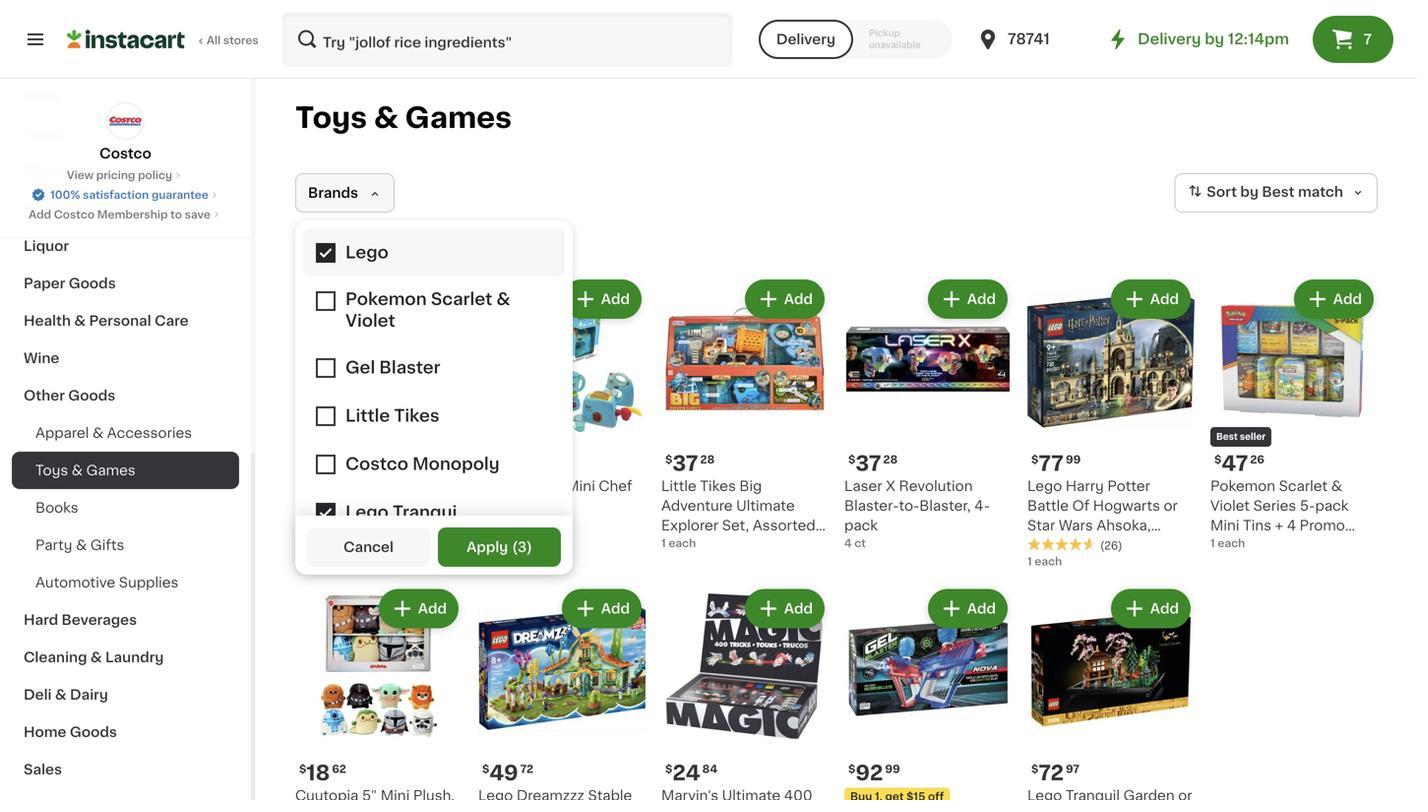 Task type: describe. For each thing, give the bounding box(es) containing it.
$ 24 tasty junior mini chef 4-in-1 playset
[[478, 453, 632, 513]]

7 button
[[1313, 16, 1393, 63]]

home
[[24, 725, 66, 739]]

baby link
[[12, 78, 239, 115]]

costco for costco monopoly 1 each
[[295, 479, 346, 493]]

apparel & accessories
[[35, 426, 192, 440]]

automotive supplies
[[35, 576, 179, 589]]

$ inside $ 72 97
[[1031, 764, 1039, 774]]

24 for $ 24 84
[[672, 763, 700, 783]]

star
[[1027, 519, 1055, 532]]

set,
[[722, 519, 749, 532]]

mini inside $ 24 tasty junior mini chef 4-in-1 playset
[[566, 479, 595, 493]]

electronics
[[24, 164, 104, 178]]

policy
[[138, 170, 172, 181]]

78741 button
[[976, 12, 1094, 67]]

dairy
[[70, 688, 108, 702]]

deli & dairy link
[[12, 676, 239, 713]]

delivery by 12:14pm
[[1138, 32, 1289, 46]]

all stores link
[[67, 12, 260, 67]]

games inside toys & games link
[[86, 464, 136, 477]]

& inside pokemon scarlet & violet series 5-pack mini tins + 4 promo cards
[[1331, 479, 1342, 493]]

0 vertical spatial toys & games
[[295, 104, 512, 132]]

apparel
[[35, 426, 89, 440]]

wine
[[24, 351, 59, 365]]

baby
[[24, 90, 60, 103]]

party & gifts link
[[12, 526, 239, 564]]

+
[[1275, 519, 1283, 532]]

playset
[[521, 499, 573, 513]]

satisfaction
[[83, 189, 149, 200]]

instacart logo image
[[67, 28, 185, 51]]

cards
[[1210, 538, 1252, 552]]

product group containing 77
[[1027, 276, 1195, 569]]

$ 37 28 for little tikes big adventure ultimate explorer set, assorted set
[[665, 453, 715, 474]]

$ inside $ 18 62
[[299, 764, 306, 774]]

& up brands dropdown button
[[374, 104, 398, 132]]

72 inside the $ 49 72
[[520, 764, 533, 774]]

beer & cider
[[24, 202, 114, 216]]

save
[[185, 209, 211, 220]]

costco logo image
[[107, 102, 144, 140]]

(26)
[[1100, 540, 1122, 551]]

health
[[24, 314, 71, 328]]

other goods
[[24, 389, 115, 402]]

paper goods
[[24, 277, 116, 290]]

77
[[1039, 453, 1064, 474]]

Best match Sort by field
[[1174, 173, 1378, 213]]

product group containing 49
[[478, 585, 646, 800]]

cancel
[[343, 540, 394, 554]]

1 vertical spatial costco
[[54, 209, 95, 220]]

gifts
[[90, 538, 124, 552]]

promo
[[1300, 519, 1345, 532]]

cleaning
[[24, 650, 87, 664]]

$ inside $ 24 tasty junior mini chef 4-in-1 playset
[[482, 454, 489, 465]]

by for sort
[[1240, 185, 1259, 199]]

product group containing 72
[[1027, 585, 1195, 800]]

4 inside the laser x revolution blaster-to-blaster, 4- pack 4 ct
[[844, 538, 852, 549]]

1 each for 47
[[1210, 538, 1245, 549]]

cancel button
[[307, 527, 430, 567]]

of
[[1072, 499, 1090, 513]]

liquor
[[24, 239, 69, 253]]

$ inside the $ 49 72
[[482, 764, 489, 774]]

18
[[306, 763, 330, 783]]

set inside lego harry potter battle of hogwarts or star wars ahsoka, assorted set
[[1094, 538, 1117, 552]]

beer & cider link
[[12, 190, 239, 227]]

best match
[[1262, 185, 1343, 199]]

& for "beer & cider" link
[[60, 202, 72, 216]]

5-
[[1300, 499, 1315, 513]]

stores
[[223, 35, 258, 46]]

delivery for delivery
[[776, 32, 835, 46]]

tins
[[1243, 519, 1272, 532]]

personal
[[89, 314, 151, 328]]

x
[[886, 479, 895, 493]]

28 for little tikes big adventure ultimate explorer set, assorted set
[[700, 454, 715, 465]]

blaster,
[[919, 499, 971, 513]]

paper goods link
[[12, 265, 239, 302]]

service type group
[[759, 20, 953, 59]]

hard beverages
[[24, 613, 137, 627]]

view
[[67, 170, 94, 181]]

best for best seller
[[1216, 433, 1238, 441]]

or
[[1164, 499, 1178, 513]]

all stores
[[207, 35, 258, 46]]

47
[[1222, 453, 1248, 474]]

1 horizontal spatial games
[[405, 104, 512, 132]]

$ inside $ 24 84
[[665, 764, 672, 774]]

toys & games link
[[12, 452, 239, 489]]

little
[[661, 479, 697, 493]]

supplies
[[119, 576, 179, 589]]

24 for $ 24 tasty junior mini chef 4-in-1 playset
[[489, 453, 517, 474]]

care
[[155, 314, 189, 328]]

series
[[1253, 499, 1296, 513]]

delivery by 12:14pm link
[[1106, 28, 1289, 51]]

seller
[[1240, 433, 1266, 441]]

each down the explorer
[[669, 538, 696, 549]]

lego harry potter battle of hogwarts or star wars ahsoka, assorted set
[[1027, 479, 1178, 552]]

costco monopoly 1 each
[[295, 479, 419, 509]]

violet
[[1210, 499, 1250, 513]]

(
[[512, 540, 518, 554]]

health & personal care link
[[12, 302, 239, 340]]

26
[[1250, 454, 1265, 465]]

99 for 77
[[1066, 454, 1081, 465]]

100% satisfaction guarantee
[[50, 189, 209, 200]]

& for apparel & accessories link
[[92, 426, 104, 440]]

12 40
[[306, 453, 346, 474]]

to
[[170, 209, 182, 220]]

match
[[1298, 185, 1343, 199]]

product group containing 18
[[295, 585, 463, 800]]

78741
[[1008, 32, 1050, 46]]

brands
[[308, 186, 358, 200]]

add costco membership to save link
[[29, 207, 222, 222]]

best seller
[[1216, 433, 1266, 441]]

in-
[[494, 499, 512, 513]]

4- for 24
[[478, 499, 494, 513]]

by for delivery
[[1205, 32, 1224, 46]]

product group containing 92
[[844, 585, 1012, 800]]

pricing
[[96, 170, 135, 181]]

cleaning & laundry link
[[12, 639, 239, 676]]

37 for little tikes big adventure ultimate explorer set, assorted set
[[672, 453, 698, 474]]

wars
[[1059, 519, 1093, 532]]

37 for laser x revolution blaster-to-blaster, 4- pack
[[856, 453, 881, 474]]



Task type: locate. For each thing, give the bounding box(es) containing it.
cider
[[75, 202, 114, 216]]

1 horizontal spatial 1 each
[[1027, 556, 1062, 567]]

1 horizontal spatial $ 37 28
[[848, 453, 898, 474]]

pokemon
[[1210, 479, 1275, 493]]

membership
[[97, 209, 168, 220]]

1 vertical spatial pack
[[844, 519, 878, 532]]

sales link
[[12, 751, 239, 788]]

1 vertical spatial by
[[1240, 185, 1259, 199]]

toys & games down apparel on the bottom left of the page
[[35, 464, 136, 477]]

1 37 from the left
[[672, 453, 698, 474]]

28 for laser x revolution blaster-to-blaster, 4- pack
[[883, 454, 898, 465]]

1 horizontal spatial 72
[[1039, 763, 1064, 783]]

tasty
[[478, 479, 515, 493]]

1 horizontal spatial mini
[[1210, 519, 1240, 532]]

view pricing policy
[[67, 170, 172, 181]]

0 horizontal spatial 4-
[[478, 499, 494, 513]]

$ 24 84
[[665, 763, 718, 783]]

big
[[739, 479, 762, 493]]

1 horizontal spatial 4-
[[974, 499, 990, 513]]

games
[[405, 104, 512, 132], [86, 464, 136, 477]]

0 horizontal spatial games
[[86, 464, 136, 477]]

84
[[702, 764, 718, 774]]

& inside 'link'
[[74, 314, 86, 328]]

0 horizontal spatial toys
[[35, 464, 68, 477]]

best left seller
[[1216, 433, 1238, 441]]

37 up the little
[[672, 453, 698, 474]]

92
[[856, 763, 883, 783]]

0 horizontal spatial 72
[[520, 764, 533, 774]]

all
[[207, 35, 221, 46]]

goods for paper goods
[[69, 277, 116, 290]]

adventure
[[661, 499, 733, 513]]

24 up "tasty" in the left bottom of the page
[[489, 453, 517, 474]]

1 horizontal spatial by
[[1240, 185, 1259, 199]]

3
[[518, 540, 526, 554]]

$ 49 72
[[482, 763, 533, 783]]

by inside field
[[1240, 185, 1259, 199]]

pack up ct
[[844, 519, 878, 532]]

99 inside $ 92 99
[[885, 764, 900, 774]]

72 right 49
[[520, 764, 533, 774]]

electronics link
[[12, 153, 239, 190]]

mini
[[566, 479, 595, 493], [1210, 519, 1240, 532]]

assorted inside lego harry potter battle of hogwarts or star wars ahsoka, assorted set
[[1027, 538, 1090, 552]]

99 for 92
[[885, 764, 900, 774]]

$ 37 28 up the little
[[665, 453, 715, 474]]

0 horizontal spatial 4
[[844, 538, 852, 549]]

$ 92 99
[[848, 763, 900, 783]]

ultimate
[[736, 499, 795, 513]]

laundry
[[105, 650, 164, 664]]

49
[[489, 763, 518, 783]]

games down apparel & accessories
[[86, 464, 136, 477]]

goods up the health & personal care
[[69, 277, 116, 290]]

28
[[700, 454, 715, 465], [883, 454, 898, 465]]

assorted down ultimate
[[753, 519, 816, 532]]

& right scarlet
[[1331, 479, 1342, 493]]

& left gifts
[[76, 538, 87, 552]]

4
[[1287, 519, 1296, 532], [844, 538, 852, 549]]

costco down 12 on the bottom left
[[295, 479, 346, 493]]

little tikes big adventure ultimate explorer set, assorted set
[[661, 479, 816, 552]]

40
[[331, 454, 346, 465]]

0 vertical spatial goods
[[69, 277, 116, 290]]

& down beverages
[[90, 650, 102, 664]]

62
[[332, 764, 346, 774]]

1 vertical spatial 24
[[672, 763, 700, 783]]

$ 37 28 up 'laser'
[[848, 453, 898, 474]]

12:14pm
[[1228, 32, 1289, 46]]

add costco membership to save
[[29, 209, 211, 220]]

0 horizontal spatial by
[[1205, 32, 1224, 46]]

goods for home goods
[[70, 725, 117, 739]]

1 each down star
[[1027, 556, 1062, 567]]

1 each for 37
[[661, 538, 696, 549]]

apply
[[467, 540, 508, 554]]

pack
[[1315, 499, 1349, 513], [844, 519, 878, 532]]

chef
[[599, 479, 632, 493]]

& for party & gifts link
[[76, 538, 87, 552]]

& down 100%
[[60, 202, 72, 216]]

2 4- from the left
[[974, 499, 990, 513]]

other goods link
[[12, 377, 239, 414]]

goods for other goods
[[68, 389, 115, 402]]

72 left the 97
[[1039, 763, 1064, 783]]

add
[[29, 209, 51, 220], [418, 292, 447, 306], [601, 292, 630, 306], [784, 292, 813, 306], [967, 292, 996, 306], [1150, 292, 1179, 306], [1333, 292, 1362, 306], [418, 602, 447, 616], [601, 602, 630, 616], [784, 602, 813, 616], [967, 602, 996, 616], [1150, 602, 1179, 616]]

99 inside the $ 77 99
[[1066, 454, 1081, 465]]

4- for x
[[974, 499, 990, 513]]

goods down dairy at bottom
[[70, 725, 117, 739]]

0 vertical spatial 99
[[1066, 454, 1081, 465]]

apparel & accessories link
[[12, 414, 239, 452]]

ct
[[854, 538, 866, 549]]

assorted inside little tikes big adventure ultimate explorer set, assorted set
[[753, 519, 816, 532]]

4- inside the laser x revolution blaster-to-blaster, 4- pack 4 ct
[[974, 499, 990, 513]]

costco inside "costco monopoly 1 each"
[[295, 479, 346, 493]]

pack inside pokemon scarlet & violet series 5-pack mini tins + 4 promo cards
[[1315, 499, 1349, 513]]

0 horizontal spatial 28
[[700, 454, 715, 465]]

1 vertical spatial toys
[[35, 464, 68, 477]]

28 up tikes
[[700, 454, 715, 465]]

goods up apparel & accessories
[[68, 389, 115, 402]]

1 vertical spatial best
[[1216, 433, 1238, 441]]

0 vertical spatial toys
[[295, 104, 367, 132]]

pack up promo
[[1315, 499, 1349, 513]]

by left 12:14pm
[[1205, 32, 1224, 46]]

deli
[[24, 688, 52, 702]]

product group containing 12
[[295, 276, 463, 512]]

4 left ct
[[844, 538, 852, 549]]

best inside field
[[1262, 185, 1295, 199]]

1 horizontal spatial 24
[[672, 763, 700, 783]]

other
[[24, 389, 65, 402]]

1 horizontal spatial best
[[1262, 185, 1295, 199]]

1 horizontal spatial 99
[[1066, 454, 1081, 465]]

2 horizontal spatial costco
[[295, 479, 346, 493]]

laser x revolution blaster-to-blaster, 4- pack 4 ct
[[844, 479, 990, 549]]

1 vertical spatial games
[[86, 464, 136, 477]]

costco down 100%
[[54, 209, 95, 220]]

delivery for delivery by 12:14pm
[[1138, 32, 1201, 46]]

1 horizontal spatial 4
[[1287, 519, 1296, 532]]

& right apparel on the bottom left of the page
[[92, 426, 104, 440]]

each inside "costco monopoly 1 each"
[[302, 498, 330, 509]]

Search field
[[283, 14, 731, 65]]

1 vertical spatial goods
[[68, 389, 115, 402]]

0 vertical spatial assorted
[[753, 519, 816, 532]]

100% satisfaction guarantee button
[[31, 183, 220, 203]]

& for deli & dairy link
[[55, 688, 66, 702]]

beverages
[[62, 613, 137, 627]]

2 $ 37 28 from the left
[[848, 453, 898, 474]]

37
[[672, 453, 698, 474], [856, 453, 881, 474]]

0 vertical spatial 4
[[1287, 519, 1296, 532]]

)
[[526, 540, 532, 554]]

costco
[[100, 147, 151, 160], [54, 209, 95, 220], [295, 479, 346, 493]]

$ 18 62
[[299, 763, 346, 783]]

0 horizontal spatial assorted
[[753, 519, 816, 532]]

24 left 84
[[672, 763, 700, 783]]

by right the sort
[[1240, 185, 1259, 199]]

0 horizontal spatial set
[[661, 538, 685, 552]]

each down star
[[1035, 556, 1062, 567]]

0 vertical spatial 24
[[489, 453, 517, 474]]

set down the explorer
[[661, 538, 685, 552]]

set down ahsoka,
[[1094, 538, 1117, 552]]

37 up 'laser'
[[856, 453, 881, 474]]

0 vertical spatial costco
[[100, 147, 151, 160]]

product group
[[295, 276, 463, 512], [478, 276, 646, 516], [661, 276, 829, 552], [844, 276, 1012, 551], [1027, 276, 1195, 569], [1210, 276, 1378, 552], [295, 585, 463, 800], [478, 585, 646, 800], [661, 585, 829, 800], [844, 585, 1012, 800], [1027, 585, 1195, 800]]

books
[[35, 501, 78, 515]]

best for best match
[[1262, 185, 1295, 199]]

mini inside pokemon scarlet & violet series 5-pack mini tins + 4 promo cards
[[1210, 519, 1240, 532]]

set inside little tikes big adventure ultimate explorer set, assorted set
[[661, 538, 685, 552]]

None search field
[[281, 12, 733, 67]]

0 horizontal spatial 1 each
[[661, 538, 696, 549]]

accessories
[[107, 426, 192, 440]]

toys up brands
[[295, 104, 367, 132]]

0 horizontal spatial pack
[[844, 519, 878, 532]]

assorted down the wars
[[1027, 538, 1090, 552]]

$ 47 26
[[1214, 453, 1265, 474]]

1 horizontal spatial delivery
[[1138, 32, 1201, 46]]

0 horizontal spatial $ 37 28
[[665, 453, 715, 474]]

sales
[[24, 763, 62, 776]]

1 set from the left
[[661, 538, 685, 552]]

1 vertical spatial mini
[[1210, 519, 1240, 532]]

mini down violet
[[1210, 519, 1240, 532]]

99 right 92
[[885, 764, 900, 774]]

1 horizontal spatial costco
[[100, 147, 151, 160]]

1 each down 'tins'
[[1210, 538, 1245, 549]]

automotive supplies link
[[12, 564, 239, 601]]

monopoly
[[349, 479, 419, 493]]

0 horizontal spatial delivery
[[776, 32, 835, 46]]

party
[[35, 538, 72, 552]]

1 horizontal spatial pack
[[1315, 499, 1349, 513]]

0 horizontal spatial best
[[1216, 433, 1238, 441]]

best left match
[[1262, 185, 1295, 199]]

1 4- from the left
[[478, 499, 494, 513]]

1 horizontal spatial toys & games
[[295, 104, 512, 132]]

4- inside $ 24 tasty junior mini chef 4-in-1 playset
[[478, 499, 494, 513]]

0 horizontal spatial 37
[[672, 453, 698, 474]]

4 right +
[[1287, 519, 1296, 532]]

$ inside $ 47 26
[[1214, 454, 1222, 465]]

toys & games up brands dropdown button
[[295, 104, 512, 132]]

4 inside pokemon scarlet & violet series 5-pack mini tins + 4 promo cards
[[1287, 519, 1296, 532]]

1 vertical spatial assorted
[[1027, 538, 1090, 552]]

games down search 'field'
[[405, 104, 512, 132]]

2 vertical spatial goods
[[70, 725, 117, 739]]

1 vertical spatial 4
[[844, 538, 852, 549]]

to-
[[899, 499, 919, 513]]

2 set from the left
[[1094, 538, 1117, 552]]

costco for costco
[[100, 147, 151, 160]]

set
[[661, 538, 685, 552], [1094, 538, 1117, 552]]

pokemon scarlet & violet series 5-pack mini tins + 4 promo cards
[[1210, 479, 1349, 552]]

1 vertical spatial toys & games
[[35, 464, 136, 477]]

& for toys & games link
[[72, 464, 83, 477]]

hard beverages link
[[12, 601, 239, 639]]

sort by
[[1207, 185, 1259, 199]]

1 horizontal spatial toys
[[295, 104, 367, 132]]

0 horizontal spatial 99
[[885, 764, 900, 774]]

& down apparel on the bottom left of the page
[[72, 464, 83, 477]]

floral
[[24, 127, 63, 141]]

24 inside $ 24 tasty junior mini chef 4-in-1 playset
[[489, 453, 517, 474]]

pack inside the laser x revolution blaster-to-blaster, 4- pack 4 ct
[[844, 519, 878, 532]]

product group containing 47
[[1210, 276, 1378, 552]]

add button
[[381, 281, 457, 317], [564, 281, 640, 317], [747, 281, 823, 317], [930, 281, 1006, 317], [1113, 281, 1189, 317], [1296, 281, 1372, 317], [381, 591, 457, 626], [564, 591, 640, 626], [747, 591, 823, 626], [930, 591, 1006, 626], [1113, 591, 1189, 626]]

& right deli
[[55, 688, 66, 702]]

28 up the x
[[883, 454, 898, 465]]

0 horizontal spatial costco
[[54, 209, 95, 220]]

0 horizontal spatial mini
[[566, 479, 595, 493]]

hard
[[24, 613, 58, 627]]

best
[[1262, 185, 1295, 199], [1216, 433, 1238, 441]]

0 vertical spatial pack
[[1315, 499, 1349, 513]]

health & personal care
[[24, 314, 189, 328]]

each
[[302, 498, 330, 509], [669, 538, 696, 549], [1218, 538, 1245, 549], [1035, 556, 1062, 567]]

0 vertical spatial best
[[1262, 185, 1295, 199]]

$ 37 28 for laser x revolution blaster-to-blaster, 4- pack
[[848, 453, 898, 474]]

1 horizontal spatial 37
[[856, 453, 881, 474]]

delivery button
[[759, 20, 853, 59]]

0 vertical spatial games
[[405, 104, 512, 132]]

4-
[[478, 499, 494, 513], [974, 499, 990, 513]]

& right health
[[74, 314, 86, 328]]

1 $ 37 28 from the left
[[665, 453, 715, 474]]

2 28 from the left
[[883, 454, 898, 465]]

costco up view pricing policy link
[[100, 147, 151, 160]]

2 37 from the left
[[856, 453, 881, 474]]

1 horizontal spatial 28
[[883, 454, 898, 465]]

liquor link
[[12, 227, 239, 265]]

& for cleaning & laundry link
[[90, 650, 102, 664]]

4- down "tasty" in the left bottom of the page
[[478, 499, 494, 513]]

4- right blaster, in the right bottom of the page
[[974, 499, 990, 513]]

by
[[1205, 32, 1224, 46], [1240, 185, 1259, 199]]

each down 12 on the bottom left
[[302, 498, 330, 509]]

delivery inside button
[[776, 32, 835, 46]]

2 horizontal spatial 1 each
[[1210, 538, 1245, 549]]

automotive
[[35, 576, 115, 589]]

0 horizontal spatial toys & games
[[35, 464, 136, 477]]

potter
[[1107, 479, 1150, 493]]

1 each down the explorer
[[661, 538, 696, 549]]

each down 'tins'
[[1218, 538, 1245, 549]]

99 right 77
[[1066, 454, 1081, 465]]

0 horizontal spatial 24
[[489, 453, 517, 474]]

1 vertical spatial 99
[[885, 764, 900, 774]]

1 inside $ 24 tasty junior mini chef 4-in-1 playset
[[512, 499, 518, 513]]

toys up books
[[35, 464, 68, 477]]

72
[[1039, 763, 1064, 783], [520, 764, 533, 774]]

party & gifts
[[35, 538, 124, 552]]

$ inside $ 92 99
[[848, 764, 856, 774]]

0 vertical spatial by
[[1205, 32, 1224, 46]]

& for health & personal care 'link' on the top of the page
[[74, 314, 86, 328]]

2 vertical spatial costco
[[295, 479, 346, 493]]

mini left chef
[[566, 479, 595, 493]]

view pricing policy link
[[67, 167, 184, 183]]

0 vertical spatial mini
[[566, 479, 595, 493]]

1 horizontal spatial set
[[1094, 538, 1117, 552]]

1 horizontal spatial assorted
[[1027, 538, 1090, 552]]

$ inside the $ 77 99
[[1031, 454, 1039, 465]]

1 inside "costco monopoly 1 each"
[[295, 498, 300, 509]]

1 28 from the left
[[700, 454, 715, 465]]

100%
[[50, 189, 80, 200]]



Task type: vqa. For each thing, say whether or not it's contained in the screenshot.
Sodium
no



